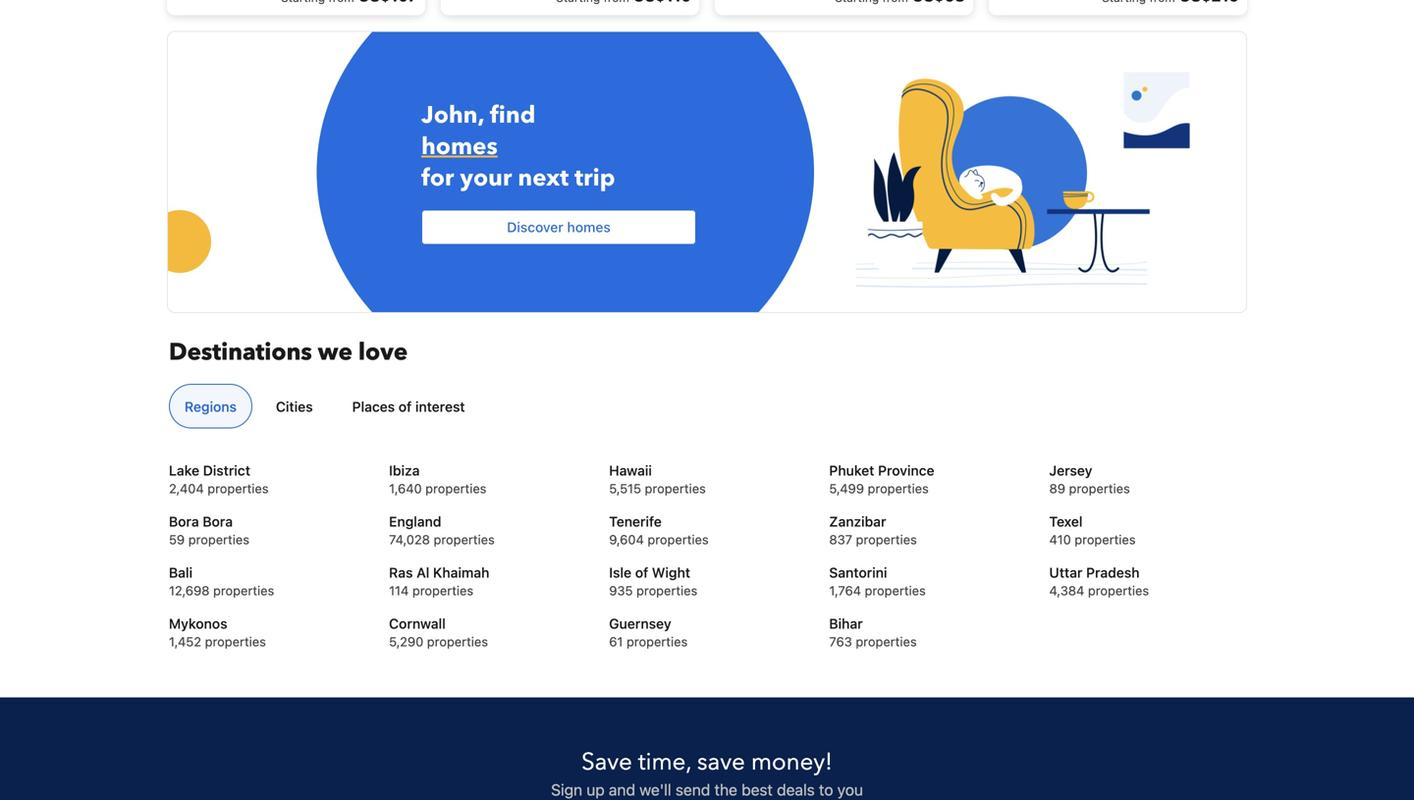 Task type: vqa. For each thing, say whether or not it's contained in the screenshot.
Genius
no



Task type: locate. For each thing, give the bounding box(es) containing it.
1 horizontal spatial homes
[[567, 219, 611, 235]]

main content
[[148, 0, 1255, 395]]

uttar
[[1049, 565, 1083, 581]]

we'll
[[639, 781, 671, 799]]

bali 12,698 properties
[[169, 565, 274, 598]]

save
[[697, 746, 745, 779]]

1 horizontal spatial bora
[[203, 514, 233, 530]]

khaimah
[[433, 565, 489, 581]]

bihar 763 properties
[[829, 616, 917, 649]]

cities
[[276, 399, 313, 415]]

isle of wight link
[[609, 563, 805, 583]]

properties up pradesh
[[1075, 532, 1136, 547]]

lake district 2,404 properties
[[169, 462, 269, 496]]

hawaii 5,515 properties
[[609, 462, 706, 496]]

properties inside jersey 89 properties
[[1069, 481, 1130, 496]]

61
[[609, 634, 623, 649]]

2 bora from the left
[[203, 514, 233, 530]]

of inside 'isle of wight 935 properties'
[[635, 565, 648, 581]]

time,
[[638, 746, 691, 779]]

bora down the lake district 2,404 properties
[[203, 514, 233, 530]]

trip
[[575, 162, 615, 194]]

places of interest button
[[336, 384, 481, 429]]

properties down zanzibar
[[856, 532, 917, 547]]

properties down ibiza link
[[425, 481, 487, 496]]

0 horizontal spatial of
[[398, 399, 412, 415]]

properties inside bora bora 59 properties
[[188, 532, 249, 547]]

properties down the bihar
[[856, 634, 917, 649]]

find
[[490, 99, 536, 132]]

province
[[878, 462, 934, 479]]

isle
[[609, 565, 632, 581]]

cornwall 5,290 properties
[[389, 616, 488, 649]]

mykonos
[[169, 616, 227, 632]]

of right places
[[398, 399, 412, 415]]

763
[[829, 634, 852, 649]]

properties inside bihar 763 properties
[[856, 634, 917, 649]]

bora up 59
[[169, 514, 199, 530]]

properties inside santorini 1,764 properties
[[865, 583, 926, 598]]

0 vertical spatial of
[[398, 399, 412, 415]]

england 74,028 properties
[[389, 514, 495, 547]]

properties inside uttar pradesh 4,384 properties
[[1088, 583, 1149, 598]]

sign
[[551, 781, 582, 799]]

send
[[675, 781, 710, 799]]

0 vertical spatial homes
[[421, 131, 498, 163]]

lake
[[169, 462, 199, 479]]

uttar pradesh link
[[1049, 563, 1245, 583]]

and
[[609, 781, 635, 799]]

of right isle
[[635, 565, 648, 581]]

tenerife link
[[609, 512, 805, 532]]

santorini
[[829, 565, 887, 581]]

properties down "santorini" link
[[865, 583, 926, 598]]

935
[[609, 583, 633, 598]]

properties down the england "link" at bottom
[[434, 532, 495, 547]]

properties down cornwall 'link'
[[427, 634, 488, 649]]

destinations we love
[[169, 337, 408, 369]]

tenerife
[[609, 514, 662, 530]]

properties down guernsey
[[626, 634, 688, 649]]

properties down jersey
[[1069, 481, 1130, 496]]

properties down khaimah at the left of page
[[412, 583, 473, 598]]

places of interest
[[352, 399, 465, 415]]

hawaii link
[[609, 461, 805, 481]]

1,640
[[389, 481, 422, 496]]

zanzibar
[[829, 514, 886, 530]]

properties inside ras al khaimah 114 properties
[[412, 583, 473, 598]]

ibiza
[[389, 462, 420, 479]]

you
[[837, 781, 863, 799]]

74,028
[[389, 532, 430, 547]]

12,698
[[169, 583, 210, 598]]

up
[[587, 781, 605, 799]]

59
[[169, 532, 185, 547]]

properties down 'mykonos' link
[[205, 634, 266, 649]]

phuket
[[829, 462, 874, 479]]

of inside button
[[398, 399, 412, 415]]

england link
[[389, 512, 585, 532]]

properties inside texel 410 properties
[[1075, 532, 1136, 547]]

john, find
[[421, 99, 536, 132]]

jersey
[[1049, 462, 1092, 479]]

9,604
[[609, 532, 644, 547]]

interest
[[415, 399, 465, 415]]

ras
[[389, 565, 413, 581]]

properties down the bali "link"
[[213, 583, 274, 598]]

properties down pradesh
[[1088, 583, 1149, 598]]

properties down province
[[868, 481, 929, 496]]

jersey link
[[1049, 461, 1245, 481]]

properties inside the lake district 2,404 properties
[[207, 481, 269, 496]]

properties down district
[[207, 481, 269, 496]]

0 horizontal spatial homes
[[421, 131, 498, 163]]

properties up bali 12,698 properties
[[188, 532, 249, 547]]

tab list
[[161, 384, 1245, 430]]

1 horizontal spatial of
[[635, 565, 648, 581]]

properties inside guernsey 61 properties
[[626, 634, 688, 649]]

properties down wight
[[636, 583, 698, 598]]

we
[[318, 337, 352, 369]]

1 vertical spatial of
[[635, 565, 648, 581]]

0 horizontal spatial bora
[[169, 514, 199, 530]]

of
[[398, 399, 412, 415], [635, 565, 648, 581]]

mykonos 1,452 properties
[[169, 616, 266, 649]]

homes
[[421, 131, 498, 163], [567, 219, 611, 235]]

tab list containing regions
[[161, 384, 1245, 430]]

properties up wight
[[648, 532, 709, 547]]

5,290
[[389, 634, 423, 649]]

main content containing john, find
[[148, 0, 1255, 395]]

properties down hawaii link
[[645, 481, 706, 496]]

john,
[[421, 99, 484, 132]]

regions
[[185, 399, 237, 415]]

wight
[[652, 565, 690, 581]]

1,764
[[829, 583, 861, 598]]



Task type: describe. For each thing, give the bounding box(es) containing it.
for your next trip
[[421, 162, 615, 194]]

the
[[714, 781, 737, 799]]

next
[[518, 162, 569, 194]]

texel
[[1049, 514, 1083, 530]]

2,404
[[169, 481, 204, 496]]

properties inside zanzibar 837 properties
[[856, 532, 917, 547]]

bora bora link
[[169, 512, 365, 532]]

1,452
[[169, 634, 201, 649]]

discover homes
[[507, 219, 611, 235]]

phuket province 5,499 properties
[[829, 462, 934, 496]]

ras al khaimah 114 properties
[[389, 565, 489, 598]]

your
[[460, 162, 512, 194]]

properties inside phuket province 5,499 properties
[[868, 481, 929, 496]]

ibiza 1,640 properties
[[389, 462, 487, 496]]

for
[[421, 162, 454, 194]]

uttar pradesh 4,384 properties
[[1049, 565, 1149, 598]]

1 bora from the left
[[169, 514, 199, 530]]

regions button
[[169, 384, 252, 429]]

bihar
[[829, 616, 863, 632]]

properties inside ibiza 1,640 properties
[[425, 481, 487, 496]]

bali link
[[169, 563, 365, 583]]

santorini link
[[829, 563, 1025, 583]]

guernsey 61 properties
[[609, 616, 688, 649]]

1 vertical spatial homes
[[567, 219, 611, 235]]

isle of wight 935 properties
[[609, 565, 698, 598]]

deals
[[777, 781, 815, 799]]

jersey 89 properties
[[1049, 462, 1130, 496]]

bora bora 59 properties
[[169, 514, 249, 547]]

bihar link
[[829, 614, 1025, 634]]

cornwall
[[389, 616, 446, 632]]

properties inside cornwall 5,290 properties
[[427, 634, 488, 649]]

love
[[358, 337, 408, 369]]

al
[[417, 565, 429, 581]]

ibiza link
[[389, 461, 585, 481]]

cornwall link
[[389, 614, 585, 634]]

discover
[[507, 219, 564, 235]]

pradesh
[[1086, 565, 1140, 581]]

properties inside tenerife 9,604 properties
[[648, 532, 709, 547]]

837
[[829, 532, 852, 547]]

4,384
[[1049, 583, 1084, 598]]

zanzibar link
[[829, 512, 1025, 532]]

of for wight
[[635, 565, 648, 581]]

guernsey link
[[609, 614, 805, 634]]

mykonos link
[[169, 614, 365, 634]]

money!
[[751, 746, 833, 779]]

district
[[203, 462, 250, 479]]

properties inside hawaii 5,515 properties
[[645, 481, 706, 496]]

phuket province link
[[829, 461, 1025, 481]]

save
[[581, 746, 632, 779]]

ras al khaimah link
[[389, 563, 585, 583]]

to
[[819, 781, 833, 799]]

properties inside mykonos 1,452 properties
[[205, 634, 266, 649]]

england
[[389, 514, 441, 530]]

zanzibar 837 properties
[[829, 514, 917, 547]]

410
[[1049, 532, 1071, 547]]

properties inside england 74,028 properties
[[434, 532, 495, 547]]

114
[[389, 583, 409, 598]]

santorini 1,764 properties
[[829, 565, 926, 598]]

places
[[352, 399, 395, 415]]

of for interest
[[398, 399, 412, 415]]

guernsey
[[609, 616, 671, 632]]

cities button
[[260, 384, 329, 429]]

tenerife 9,604 properties
[[609, 514, 709, 547]]

properties inside bali 12,698 properties
[[213, 583, 274, 598]]

properties inside 'isle of wight 935 properties'
[[636, 583, 698, 598]]

best
[[742, 781, 773, 799]]

texel 410 properties
[[1049, 514, 1136, 547]]

save time, save money! sign up and we'll send the best deals to you
[[551, 746, 863, 799]]

texel link
[[1049, 512, 1245, 532]]

destinations
[[169, 337, 312, 369]]

5,499
[[829, 481, 864, 496]]

bali
[[169, 565, 193, 581]]

hawaii
[[609, 462, 652, 479]]



